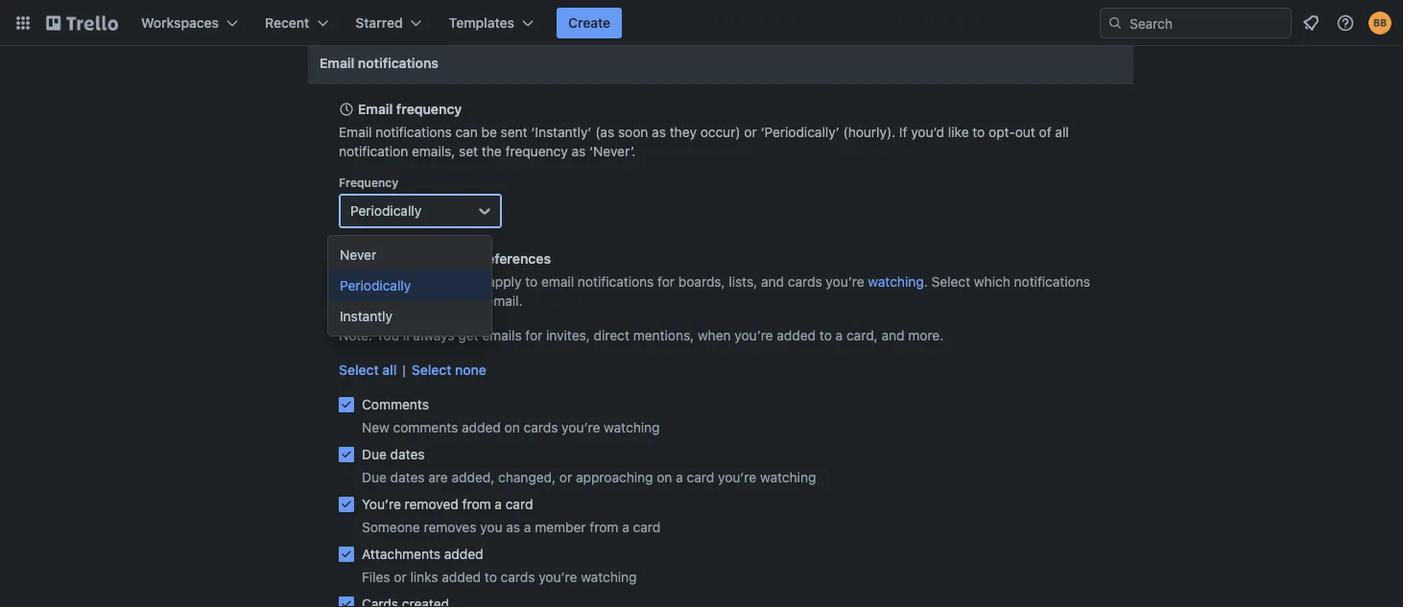 Task type: locate. For each thing, give the bounding box(es) containing it.
notifications down starred popup button
[[358, 55, 439, 71]]

they
[[670, 124, 697, 140]]

dates
[[390, 447, 425, 463], [390, 470, 425, 486]]

these
[[339, 274, 377, 290]]

0 horizontal spatial all
[[382, 362, 397, 378]]

you'd
[[911, 124, 945, 140], [339, 293, 372, 309]]

1 horizontal spatial card
[[633, 520, 661, 536]]

to left email
[[525, 274, 538, 290]]

to down you
[[485, 570, 497, 586]]

(as
[[595, 124, 615, 140]]

from
[[462, 497, 491, 513], [590, 520, 619, 536]]

1 vertical spatial as
[[572, 144, 586, 159]]

or down attachments
[[394, 570, 407, 586]]

cards down someone removes you as a member from a card
[[501, 570, 535, 586]]

0 vertical spatial card
[[687, 470, 715, 486]]

create
[[568, 15, 611, 31]]

open information menu image
[[1336, 13, 1356, 33]]

and right card,
[[882, 328, 905, 344]]

you'd down these
[[339, 293, 372, 309]]

cards right lists,
[[788, 274, 822, 290]]

2 vertical spatial as
[[506, 520, 520, 536]]

Search field
[[1123, 9, 1291, 37]]

for
[[658, 274, 675, 290], [526, 328, 543, 344]]

1 vertical spatial you'd
[[339, 293, 372, 309]]

email notifications can be sent 'instantly' (as soon as they occur) or 'periodically' (hourly). if you'd like to opt-out of all notification emails, set the frequency as 'never'.
[[339, 124, 1069, 159]]

0 vertical spatial cards
[[788, 274, 822, 290]]

select right the |
[[412, 362, 452, 378]]

you're
[[362, 497, 401, 513]]

periodically up instantly
[[340, 278, 411, 294]]

removes
[[424, 520, 477, 536]]

you'd right if
[[911, 124, 945, 140]]

starred
[[356, 15, 403, 31]]

added down removes
[[444, 547, 483, 563]]

notification
[[339, 144, 408, 159], [396, 251, 470, 267]]

card
[[687, 470, 715, 486], [506, 497, 533, 513], [633, 520, 661, 536]]

cards up changed,
[[524, 420, 558, 436]]

0 vertical spatial like
[[948, 124, 969, 140]]

be
[[482, 124, 497, 140]]

you'd inside email notifications can be sent 'instantly' (as soon as they occur) or 'periodically' (hourly). if you'd like to opt-out of all notification emails, set the frequency as 'never'.
[[911, 124, 945, 140]]

0 horizontal spatial on
[[505, 420, 520, 436]]

dates for due dates are added, changed, or approaching on a card you're watching
[[390, 470, 425, 486]]

you'll
[[376, 328, 410, 344]]

card up someone removes you as a member from a card
[[506, 497, 533, 513]]

due for due dates are added, changed, or approaching on a card you're watching
[[362, 470, 387, 486]]

as
[[652, 124, 666, 140], [572, 144, 586, 159], [506, 520, 520, 536]]

emails,
[[412, 144, 455, 159]]

due
[[362, 447, 387, 463], [362, 470, 387, 486]]

added right links
[[442, 570, 481, 586]]

notification up receive
[[396, 251, 470, 267]]

comments
[[393, 420, 458, 436]]

notifications
[[358, 55, 439, 71], [376, 124, 452, 140], [578, 274, 654, 290], [1014, 274, 1091, 290]]

0 horizontal spatial like
[[376, 293, 397, 309]]

like inside email notifications can be sent 'instantly' (as soon as they occur) or 'periodically' (hourly). if you'd like to opt-out of all notification emails, set the frequency as 'never'.
[[948, 124, 969, 140]]

added
[[777, 328, 816, 344], [462, 420, 501, 436], [444, 547, 483, 563], [442, 570, 481, 586]]

0 vertical spatial or
[[744, 124, 757, 140]]

you're removed from a card
[[362, 497, 533, 513]]

to left receive
[[400, 293, 413, 309]]

frequency
[[396, 101, 462, 117], [506, 144, 568, 159]]

1 vertical spatial periodically
[[340, 278, 411, 294]]

periodically
[[350, 203, 422, 219], [340, 278, 411, 294]]

1 vertical spatial or
[[560, 470, 572, 486]]

preferences up receive
[[381, 274, 455, 290]]

email up frequency
[[339, 124, 372, 140]]

templates
[[449, 15, 515, 31]]

email for email notification preferences
[[358, 251, 393, 267]]

invites,
[[546, 328, 590, 344]]

can
[[456, 124, 478, 140]]

like
[[948, 124, 969, 140], [376, 293, 397, 309]]

for right emails
[[526, 328, 543, 344]]

mentions,
[[633, 328, 694, 344]]

1 dates from the top
[[390, 447, 425, 463]]

added up "added,"
[[462, 420, 501, 436]]

preferences up apply at the top of the page
[[473, 251, 551, 267]]

0 vertical spatial dates
[[390, 447, 425, 463]]

0 vertical spatial frequency
[[396, 101, 462, 117]]

comments
[[362, 397, 429, 413]]

to inside email notifications can be sent 'instantly' (as soon as they occur) or 'periodically' (hourly). if you'd like to opt-out of all notification emails, set the frequency as 'never'.
[[973, 124, 985, 140]]

preferences
[[473, 251, 551, 267], [381, 274, 455, 290]]

you'd inside '. select which notifications you'd like to receive via email.'
[[339, 293, 372, 309]]

1 horizontal spatial all
[[1055, 124, 1069, 140]]

select none button
[[412, 361, 487, 380]]

1 horizontal spatial as
[[572, 144, 586, 159]]

select
[[932, 274, 971, 290], [339, 362, 379, 378], [412, 362, 452, 378]]

a up you
[[495, 497, 502, 513]]

0 vertical spatial as
[[652, 124, 666, 140]]

as right you
[[506, 520, 520, 536]]

as left the they
[[652, 124, 666, 140]]

you
[[480, 520, 503, 536]]

2 horizontal spatial as
[[652, 124, 666, 140]]

notifications right the which
[[1014, 274, 1091, 290]]

0 vertical spatial you'd
[[911, 124, 945, 140]]

sent
[[501, 124, 528, 140]]

0 horizontal spatial frequency
[[396, 101, 462, 117]]

2 horizontal spatial or
[[744, 124, 757, 140]]

email up these
[[358, 251, 393, 267]]

0 vertical spatial preferences
[[473, 251, 551, 267]]

0 horizontal spatial and
[[761, 274, 784, 290]]

note: you'll always get emails for invites, direct mentions, when you're added to a card, and more.
[[339, 328, 944, 344]]

all left the |
[[382, 362, 397, 378]]

0 horizontal spatial as
[[506, 520, 520, 536]]

0 vertical spatial notification
[[339, 144, 408, 159]]

'periodically'
[[761, 124, 840, 140]]

cards
[[788, 274, 822, 290], [524, 420, 558, 436], [501, 570, 535, 586]]

from down "added,"
[[462, 497, 491, 513]]

1 horizontal spatial you'd
[[911, 124, 945, 140]]

on up changed,
[[505, 420, 520, 436]]

frequency inside email notifications can be sent 'instantly' (as soon as they occur) or 'periodically' (hourly). if you'd like to opt-out of all notification emails, set the frequency as 'never'.
[[506, 144, 568, 159]]

frequency down sent
[[506, 144, 568, 159]]

0 vertical spatial all
[[1055, 124, 1069, 140]]

0 horizontal spatial select
[[339, 362, 379, 378]]

1 vertical spatial from
[[590, 520, 619, 536]]

card,
[[847, 328, 878, 344]]

emails
[[482, 328, 522, 344]]

1 vertical spatial all
[[382, 362, 397, 378]]

1 vertical spatial and
[[882, 328, 905, 344]]

0 horizontal spatial you'd
[[339, 293, 372, 309]]

notifications down email frequency
[[376, 124, 452, 140]]

dates down due dates
[[390, 470, 425, 486]]

the
[[482, 144, 502, 159]]

apply
[[488, 274, 522, 290]]

all right of
[[1055, 124, 1069, 140]]

2 vertical spatial or
[[394, 570, 407, 586]]

email for email notifications can be sent 'instantly' (as soon as they occur) or 'periodically' (hourly). if you'd like to opt-out of all notification emails, set the frequency as 'never'.
[[339, 124, 372, 140]]

|
[[403, 362, 406, 378]]

notification inside email notifications can be sent 'instantly' (as soon as they occur) or 'periodically' (hourly). if you'd like to opt-out of all notification emails, set the frequency as 'never'.
[[339, 144, 408, 159]]

or right changed,
[[560, 470, 572, 486]]

which
[[974, 274, 1011, 290]]

1 vertical spatial on
[[657, 470, 672, 486]]

card right the approaching
[[687, 470, 715, 486]]

like left opt-
[[948, 124, 969, 140]]

email frequency
[[358, 101, 462, 117]]

for left boards,
[[658, 274, 675, 290]]

when
[[698, 328, 731, 344]]

from right member
[[590, 520, 619, 536]]

as down 'instantly'
[[572, 144, 586, 159]]

1 vertical spatial dates
[[390, 470, 425, 486]]

email down recent popup button
[[320, 55, 355, 71]]

on right the approaching
[[657, 470, 672, 486]]

2 horizontal spatial select
[[932, 274, 971, 290]]

someone removes you as a member from a card
[[362, 520, 661, 536]]

1 horizontal spatial preferences
[[473, 251, 551, 267]]

1 horizontal spatial like
[[948, 124, 969, 140]]

1 vertical spatial card
[[506, 497, 533, 513]]

0 vertical spatial due
[[362, 447, 387, 463]]

on
[[505, 420, 520, 436], [657, 470, 672, 486]]

select right .
[[932, 274, 971, 290]]

2 dates from the top
[[390, 470, 425, 486]]

never
[[340, 247, 376, 263]]

1 vertical spatial due
[[362, 470, 387, 486]]

notification up frequency
[[339, 144, 408, 159]]

due dates are added, changed, or approaching on a card you're watching
[[362, 470, 816, 486]]

1 horizontal spatial frequency
[[506, 144, 568, 159]]

1 due from the top
[[362, 447, 387, 463]]

get
[[458, 328, 479, 344]]

2 due from the top
[[362, 470, 387, 486]]

you're
[[826, 274, 865, 290], [735, 328, 773, 344], [562, 420, 600, 436], [718, 470, 757, 486], [539, 570, 577, 586]]

all
[[1055, 124, 1069, 140], [382, 362, 397, 378]]

due down new
[[362, 447, 387, 463]]

due up you're
[[362, 470, 387, 486]]

and
[[761, 274, 784, 290], [882, 328, 905, 344]]

0 horizontal spatial from
[[462, 497, 491, 513]]

email for email notifications
[[320, 55, 355, 71]]

periodically down frequency
[[350, 203, 422, 219]]

like down these
[[376, 293, 397, 309]]

frequency up "emails,"
[[396, 101, 462, 117]]

1 horizontal spatial from
[[590, 520, 619, 536]]

email inside email notifications can be sent 'instantly' (as soon as they occur) or 'periodically' (hourly). if you'd like to opt-out of all notification emails, set the frequency as 'never'.
[[339, 124, 372, 140]]

0 horizontal spatial for
[[526, 328, 543, 344]]

or
[[744, 124, 757, 140], [560, 470, 572, 486], [394, 570, 407, 586]]

card down the approaching
[[633, 520, 661, 536]]

email
[[541, 274, 574, 290]]

and right lists,
[[761, 274, 784, 290]]

notifications inside email notifications can be sent 'instantly' (as soon as they occur) or 'periodically' (hourly). if you'd like to opt-out of all notification emails, set the frequency as 'never'.
[[376, 124, 452, 140]]

email down the email notifications on the left top
[[358, 101, 393, 117]]

primary element
[[0, 0, 1404, 46]]

to left opt-
[[973, 124, 985, 140]]

dates down comments
[[390, 447, 425, 463]]

1 horizontal spatial or
[[560, 470, 572, 486]]

email
[[320, 55, 355, 71], [358, 101, 393, 117], [339, 124, 372, 140], [358, 251, 393, 267]]

0 vertical spatial for
[[658, 274, 675, 290]]

1 horizontal spatial for
[[658, 274, 675, 290]]

to left card,
[[820, 328, 832, 344]]

or right occur)
[[744, 124, 757, 140]]

1 vertical spatial like
[[376, 293, 397, 309]]

1 vertical spatial preferences
[[381, 274, 455, 290]]

1 vertical spatial frequency
[[506, 144, 568, 159]]

select down 'note:'
[[339, 362, 379, 378]]

0 horizontal spatial preferences
[[381, 274, 455, 290]]

. select which notifications you'd like to receive via email.
[[339, 274, 1091, 309]]

0 notifications image
[[1300, 12, 1323, 35]]



Task type: describe. For each thing, give the bounding box(es) containing it.
receive
[[417, 293, 461, 309]]

added,
[[452, 470, 495, 486]]

a down the approaching
[[622, 520, 630, 536]]

lists,
[[729, 274, 758, 290]]

out
[[1015, 124, 1036, 140]]

.
[[924, 274, 928, 290]]

a right the approaching
[[676, 470, 683, 486]]

only
[[458, 274, 484, 290]]

0 vertical spatial from
[[462, 497, 491, 513]]

1 horizontal spatial and
[[882, 328, 905, 344]]

workspaces button
[[130, 8, 250, 38]]

select all | select none
[[339, 362, 487, 378]]

added left card,
[[777, 328, 816, 344]]

(hourly).
[[843, 124, 896, 140]]

email.
[[486, 293, 523, 309]]

or inside email notifications can be sent 'instantly' (as soon as they occur) or 'periodically' (hourly). if you'd like to opt-out of all notification emails, set the frequency as 'never'.
[[744, 124, 757, 140]]

0 vertical spatial periodically
[[350, 203, 422, 219]]

of
[[1039, 124, 1052, 140]]

0 horizontal spatial or
[[394, 570, 407, 586]]

notifications inside '. select which notifications you'd like to receive via email.'
[[1014, 274, 1091, 290]]

due dates
[[362, 447, 425, 463]]

via
[[465, 293, 483, 309]]

direct
[[594, 328, 630, 344]]

always
[[413, 328, 455, 344]]

email notifications
[[320, 55, 439, 71]]

notifications up direct
[[578, 274, 654, 290]]

back to home image
[[46, 8, 118, 38]]

are
[[429, 470, 448, 486]]

1 horizontal spatial on
[[657, 470, 672, 486]]

more.
[[908, 328, 944, 344]]

to inside '. select which notifications you'd like to receive via email.'
[[400, 293, 413, 309]]

'never'.
[[589, 144, 636, 159]]

2 horizontal spatial card
[[687, 470, 715, 486]]

soon
[[618, 124, 648, 140]]

email notification preferences
[[358, 251, 551, 267]]

recent
[[265, 15, 309, 31]]

2 vertical spatial card
[[633, 520, 661, 536]]

0 horizontal spatial card
[[506, 497, 533, 513]]

files
[[362, 570, 390, 586]]

dates for due dates
[[390, 447, 425, 463]]

bob builder (bobbuilder40) image
[[1369, 12, 1392, 35]]

email for email frequency
[[358, 101, 393, 117]]

opt-
[[989, 124, 1015, 140]]

attachments added
[[362, 547, 483, 563]]

a left card,
[[836, 328, 843, 344]]

watching link
[[868, 274, 924, 290]]

new comments added on cards you're watching
[[362, 420, 660, 436]]

1 vertical spatial for
[[526, 328, 543, 344]]

templates button
[[437, 8, 545, 38]]

like inside '. select which notifications you'd like to receive via email.'
[[376, 293, 397, 309]]

frequency
[[339, 176, 399, 189]]

select inside '. select which notifications you'd like to receive via email.'
[[932, 274, 971, 290]]

recent button
[[253, 8, 340, 38]]

due for due dates
[[362, 447, 387, 463]]

occur)
[[701, 124, 741, 140]]

0 vertical spatial on
[[505, 420, 520, 436]]

approaching
[[576, 470, 653, 486]]

1 vertical spatial cards
[[524, 420, 558, 436]]

none
[[455, 362, 487, 378]]

2 vertical spatial cards
[[501, 570, 535, 586]]

if
[[900, 124, 908, 140]]

a left member
[[524, 520, 531, 536]]

someone
[[362, 520, 420, 536]]

starred button
[[344, 8, 434, 38]]

links
[[410, 570, 438, 586]]

workspaces
[[141, 15, 219, 31]]

set
[[459, 144, 478, 159]]

attachments
[[362, 547, 441, 563]]

changed,
[[498, 470, 556, 486]]

0 vertical spatial and
[[761, 274, 784, 290]]

new
[[362, 420, 390, 436]]

boards,
[[679, 274, 725, 290]]

note:
[[339, 328, 373, 344]]

select all button
[[339, 361, 397, 380]]

files or links added to cards you're watching
[[362, 570, 637, 586]]

removed
[[405, 497, 459, 513]]

1 horizontal spatial select
[[412, 362, 452, 378]]

these preferences only apply to email notifications for boards, lists, and cards you're watching
[[339, 274, 924, 290]]

'instantly'
[[531, 124, 592, 140]]

create button
[[557, 8, 622, 38]]

member
[[535, 520, 586, 536]]

instantly
[[340, 309, 393, 324]]

search image
[[1108, 15, 1123, 31]]

1 vertical spatial notification
[[396, 251, 470, 267]]

all inside email notifications can be sent 'instantly' (as soon as they occur) or 'periodically' (hourly). if you'd like to opt-out of all notification emails, set the frequency as 'never'.
[[1055, 124, 1069, 140]]



Task type: vqa. For each thing, say whether or not it's contained in the screenshot.
card to the top
yes



